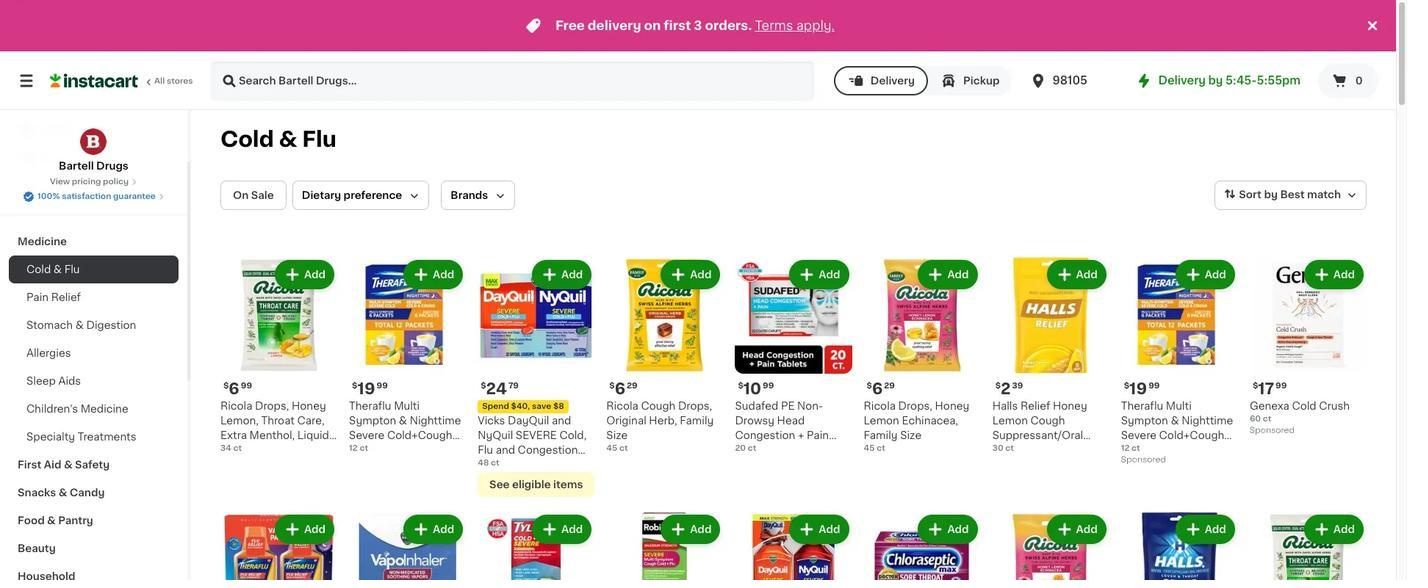 Task type: locate. For each thing, give the bounding box(es) containing it.
2 horizontal spatial 6
[[872, 381, 883, 397]]

2 horizontal spatial honey
[[1053, 401, 1087, 412]]

0 horizontal spatial cold
[[26, 265, 51, 275]]

sponsored badge image
[[1250, 427, 1294, 435], [1121, 456, 1166, 464]]

dayquil
[[508, 416, 549, 426]]

sponsored badge image inside product group
[[1250, 427, 1294, 435]]

2 ricola from the left
[[606, 401, 638, 412]]

dietary preference
[[302, 190, 402, 201]]

1 vertical spatial cough
[[1031, 416, 1065, 426]]

food
[[18, 516, 45, 526]]

by
[[1208, 75, 1223, 86], [1264, 190, 1278, 200]]

1 variety from the left
[[370, 445, 406, 456]]

1 99 from the left
[[241, 382, 252, 390]]

1 horizontal spatial $ 6 29
[[867, 381, 895, 397]]

0 horizontal spatial flu
[[64, 265, 80, 275]]

$
[[223, 382, 229, 390], [352, 382, 357, 390], [481, 382, 486, 390], [609, 382, 615, 390], [738, 382, 743, 390], [867, 382, 872, 390], [995, 382, 1001, 390], [1124, 382, 1129, 390], [1253, 382, 1258, 390]]

1 horizontal spatial severe
[[1121, 431, 1157, 441]]

12 right wrapped at the left bottom
[[349, 445, 358, 453]]

drops inside halls relief honey lemon cough suppressant/oral anesthetic menthol drops
[[992, 460, 1024, 470]]

0 vertical spatial congestion
[[735, 431, 795, 441]]

1 drops from the left
[[220, 460, 252, 470]]

0 horizontal spatial sympton
[[349, 416, 396, 426]]

lemon inside ricola drops, honey lemon echinacea, family size 45 ct
[[864, 416, 899, 426]]

1 horizontal spatial drops,
[[678, 401, 712, 412]]

size inside ricola drops, honey lemon echinacea, family size 45 ct
[[900, 431, 922, 441]]

9 $ from the left
[[1253, 382, 1258, 390]]

sleep aids
[[26, 376, 81, 387]]

medicine up treatments
[[81, 404, 128, 414]]

1 29 from the left
[[627, 382, 638, 390]]

first aid & safety link
[[9, 451, 179, 479]]

2 horizontal spatial ricola
[[864, 401, 896, 412]]

stores
[[167, 77, 193, 85]]

$ 2 39
[[995, 381, 1023, 397]]

2 vertical spatial relief
[[735, 445, 765, 456]]

snacks
[[18, 488, 56, 498]]

34 ct
[[220, 445, 242, 453]]

8 $ from the left
[[1124, 382, 1129, 390]]

medicine
[[18, 237, 67, 247], [81, 404, 128, 414]]

1 vertical spatial pain
[[807, 431, 829, 441]]

0 vertical spatial pain
[[26, 292, 49, 303]]

0 vertical spatial family
[[680, 416, 714, 426]]

1 $ from the left
[[223, 382, 229, 390]]

and up medicine,
[[496, 445, 515, 456]]

1 horizontal spatial lemon
[[992, 416, 1028, 426]]

1 horizontal spatial sponsored badge image
[[1250, 427, 1294, 435]]

45 inside ricola drops, honey lemon echinacea, family size 45 ct
[[864, 445, 875, 453]]

0 horizontal spatial theraflu multi sympton & nighttime severe cold+cough tea variety pack
[[349, 401, 461, 456]]

nighttime left 60
[[1182, 416, 1233, 426]]

2 theraflu multi sympton & nighttime severe cold+cough tea variety pack from the left
[[1121, 401, 1233, 456]]

save
[[532, 403, 551, 411]]

0 horizontal spatial theraflu
[[349, 401, 391, 412]]

cough up herb,
[[641, 401, 676, 412]]

$ inside $ 2 39
[[995, 382, 1001, 390]]

0
[[1355, 76, 1363, 86]]

1 horizontal spatial sympton
[[1121, 416, 1168, 426]]

98105
[[1053, 75, 1087, 86]]

2 45 from the left
[[864, 445, 875, 453]]

family inside ricola drops, honey lemon echinacea, family size 45 ct
[[864, 431, 898, 441]]

anesthetic
[[992, 445, 1049, 456]]

0 horizontal spatial family
[[680, 416, 714, 426]]

0 vertical spatial flu
[[302, 129, 337, 150]]

100% satisfaction guarantee
[[38, 193, 156, 201]]

ricola up original
[[606, 401, 638, 412]]

1 vertical spatial medicine
[[81, 404, 128, 414]]

drops, left sudafed
[[678, 401, 712, 412]]

0 horizontal spatial multi
[[394, 401, 420, 412]]

delivery for delivery by 5:45-5:55pm
[[1158, 75, 1206, 86]]

2 nighttime from the left
[[1182, 416, 1233, 426]]

bartell drugs
[[59, 161, 129, 171]]

honey inside halls relief honey lemon cough suppressant/oral anesthetic menthol drops
[[1053, 401, 1087, 412]]

1 horizontal spatial theraflu multi sympton & nighttime severe cold+cough tea variety pack
[[1121, 401, 1233, 456]]

1 horizontal spatial family
[[864, 431, 898, 441]]

relief down the 39
[[1021, 401, 1050, 412]]

limited time offer region
[[0, 0, 1364, 51]]

1 size from the left
[[606, 431, 628, 441]]

pickup button
[[928, 66, 1011, 96]]

3 $ from the left
[[481, 382, 486, 390]]

1 vertical spatial cold & flu
[[26, 265, 80, 275]]

0 vertical spatial cold
[[220, 129, 274, 150]]

throat
[[261, 416, 295, 426]]

0 horizontal spatial delivery
[[871, 76, 915, 86]]

2 horizontal spatial drops,
[[898, 401, 932, 412]]

6 up original
[[615, 381, 625, 397]]

caplets
[[767, 445, 808, 456]]

relief for halls
[[1021, 401, 1050, 412]]

medicine link
[[9, 228, 179, 256]]

24
[[486, 381, 507, 397]]

lemon left echinacea,
[[864, 416, 899, 426]]

$ inside $ 17 99
[[1253, 382, 1258, 390]]

by inside field
[[1264, 190, 1278, 200]]

1 cold+cough from the left
[[387, 431, 452, 441]]

0 horizontal spatial tea
[[349, 445, 367, 456]]

0 horizontal spatial by
[[1208, 75, 1223, 86]]

1 horizontal spatial 6
[[615, 381, 625, 397]]

dietary preference button
[[292, 181, 429, 210]]

1 horizontal spatial cold+cough
[[1159, 431, 1224, 441]]

sponsored badge image for 19
[[1121, 456, 1166, 464]]

add button
[[276, 262, 333, 288], [405, 262, 462, 288], [534, 262, 590, 288], [662, 262, 719, 288], [791, 262, 848, 288], [920, 262, 976, 288], [1048, 262, 1105, 288], [1177, 262, 1234, 288], [1306, 262, 1362, 288], [276, 517, 333, 543], [405, 517, 462, 543], [534, 517, 590, 543], [662, 517, 719, 543], [791, 517, 848, 543], [920, 517, 976, 543], [1048, 517, 1105, 543], [1177, 517, 1234, 543], [1306, 517, 1362, 543]]

1 horizontal spatial $ 19 99
[[1124, 381, 1160, 397]]

cough up suppressant/oral
[[1031, 416, 1065, 426]]

99 inside $ 17 99
[[1276, 382, 1287, 390]]

ricola right non-
[[864, 401, 896, 412]]

cold up pain relief
[[26, 265, 51, 275]]

relief
[[51, 292, 81, 303], [1021, 401, 1050, 412], [735, 445, 765, 456]]

cold left crush
[[1292, 401, 1317, 412]]

1 horizontal spatial honey
[[935, 401, 969, 412]]

food & pantry link
[[9, 507, 179, 535]]

$ 6 29 up original
[[609, 381, 638, 397]]

0 horizontal spatial relief
[[51, 292, 81, 303]]

medicine down 100%
[[18, 237, 67, 247]]

1 honey from the left
[[292, 401, 326, 412]]

delivery inside button
[[871, 76, 915, 86]]

1 horizontal spatial pain
[[807, 431, 829, 441]]

99 inside $ 6 99
[[241, 382, 252, 390]]

view pricing policy link
[[50, 176, 137, 188]]

0 horizontal spatial medicine
[[18, 237, 67, 247]]

1 horizontal spatial cough
[[1031, 416, 1065, 426]]

ricola cough drops, original herb, family size 45 ct
[[606, 401, 714, 453]]

1 horizontal spatial tea
[[1121, 445, 1139, 456]]

2 size from the left
[[900, 431, 922, 441]]

ct inside ricola cough drops, original herb, family size 45 ct
[[619, 445, 628, 453]]

$ 6 29 for ricola drops, honey lemon echinacea, family size
[[867, 381, 895, 397]]

honey inside ricola drops, honey lemon, throat care, extra menthol, liquid center, wrapped drops
[[292, 401, 326, 412]]

2 horizontal spatial flu
[[478, 445, 493, 456]]

0 horizontal spatial drops
[[220, 460, 252, 470]]

12 right menthol
[[1121, 445, 1130, 453]]

0 horizontal spatial congestion
[[518, 445, 578, 456]]

0 horizontal spatial ricola
[[220, 401, 252, 412]]

$ 6 29
[[609, 381, 638, 397], [867, 381, 895, 397]]

0 horizontal spatial drops,
[[255, 401, 289, 412]]

service type group
[[834, 66, 1011, 96]]

1 12 from the left
[[349, 445, 358, 453]]

29 up original
[[627, 382, 638, 390]]

cold
[[220, 129, 274, 150], [26, 265, 51, 275], [1292, 401, 1317, 412]]

nighttime left the vicks
[[410, 416, 461, 426]]

0 horizontal spatial variety
[[370, 445, 406, 456]]

$ 19 99
[[352, 381, 388, 397], [1124, 381, 1160, 397]]

Best match Sort by field
[[1215, 181, 1367, 210]]

6 for ricola drops, honey lemon echinacea, family size
[[872, 381, 883, 397]]

safety
[[75, 460, 110, 470]]

honey up suppressant/oral
[[1053, 401, 1087, 412]]

1 horizontal spatial delivery
[[1158, 75, 1206, 86]]

6 for ricola cough drops, original herb, family size
[[615, 381, 625, 397]]

flu up 48
[[478, 445, 493, 456]]

1 severe from the left
[[349, 431, 385, 441]]

cold & flu up pain relief
[[26, 265, 80, 275]]

on sale
[[233, 190, 274, 201]]

bartell drugs link
[[59, 128, 129, 173]]

1 lemon from the left
[[864, 416, 899, 426]]

congestion up liquicaps
[[518, 445, 578, 456]]

lemon inside halls relief honey lemon cough suppressant/oral anesthetic menthol drops
[[992, 416, 1028, 426]]

2 drops from the left
[[992, 460, 1024, 470]]

honey up the "care,"
[[292, 401, 326, 412]]

2 29 from the left
[[884, 382, 895, 390]]

menthol,
[[250, 431, 295, 441]]

0 vertical spatial sponsored badge image
[[1250, 427, 1294, 435]]

ricola up lemon,
[[220, 401, 252, 412]]

$ 6 29 up ricola drops, honey lemon echinacea, family size 45 ct
[[867, 381, 895, 397]]

3 6 from the left
[[872, 381, 883, 397]]

1 horizontal spatial 12
[[1121, 445, 1130, 453]]

1 horizontal spatial nighttime
[[1182, 416, 1233, 426]]

1 horizontal spatial pack
[[1180, 445, 1205, 456]]

flu up pain relief
[[64, 265, 80, 275]]

1 horizontal spatial relief
[[735, 445, 765, 456]]

see eligible items
[[489, 480, 583, 490]]

0 horizontal spatial nighttime
[[410, 416, 461, 426]]

0 horizontal spatial cold+cough
[[387, 431, 452, 441]]

29 up ricola drops, honey lemon echinacea, family size 45 ct
[[884, 382, 895, 390]]

$ 24 79
[[481, 381, 519, 397]]

4 99 from the left
[[1149, 382, 1160, 390]]

0 horizontal spatial cough
[[641, 401, 676, 412]]

6 up ricola drops, honey lemon echinacea, family size 45 ct
[[872, 381, 883, 397]]

drops, up throat
[[255, 401, 289, 412]]

0 horizontal spatial lemon
[[864, 416, 899, 426]]

0 horizontal spatial 19
[[357, 381, 375, 397]]

1 horizontal spatial size
[[900, 431, 922, 441]]

99
[[241, 382, 252, 390], [377, 382, 388, 390], [763, 382, 774, 390], [1149, 382, 1160, 390], [1276, 382, 1287, 390]]

2 19 from the left
[[1129, 381, 1147, 397]]

0 horizontal spatial 12
[[349, 445, 358, 453]]

ricola inside ricola drops, honey lemon echinacea, family size 45 ct
[[864, 401, 896, 412]]

relief down "drowsy"
[[735, 445, 765, 456]]

1 horizontal spatial multi
[[1166, 401, 1192, 412]]

0 horizontal spatial and
[[496, 445, 515, 456]]

0 horizontal spatial 6
[[229, 381, 239, 397]]

1 horizontal spatial theraflu
[[1121, 401, 1163, 412]]

5 99 from the left
[[1276, 382, 1287, 390]]

1 horizontal spatial drops
[[992, 460, 1024, 470]]

2 lemon from the left
[[992, 416, 1028, 426]]

flu
[[302, 129, 337, 150], [64, 265, 80, 275], [478, 445, 493, 456]]

0 horizontal spatial size
[[606, 431, 628, 441]]

cold+cough
[[387, 431, 452, 441], [1159, 431, 1224, 441]]

relief inside halls relief honey lemon cough suppressant/oral anesthetic menthol drops
[[1021, 401, 1050, 412]]

liquicaps
[[531, 460, 583, 470]]

ricola inside ricola drops, honey lemon, throat care, extra menthol, liquid center, wrapped drops
[[220, 401, 252, 412]]

family for echinacea,
[[864, 431, 898, 441]]

2 vertical spatial flu
[[478, 445, 493, 456]]

0 horizontal spatial sponsored badge image
[[1121, 456, 1166, 464]]

2 pack from the left
[[1180, 445, 1205, 456]]

1 horizontal spatial 19
[[1129, 381, 1147, 397]]

2 12 from the left
[[1121, 445, 1130, 453]]

1 horizontal spatial by
[[1264, 190, 1278, 200]]

pain right +
[[807, 431, 829, 441]]

specialty treatments link
[[9, 423, 179, 451]]

buy
[[41, 155, 62, 165]]

variety
[[370, 445, 406, 456], [1142, 445, 1178, 456]]

1 horizontal spatial ricola
[[606, 401, 638, 412]]

3 honey from the left
[[1053, 401, 1087, 412]]

3 ricola from the left
[[864, 401, 896, 412]]

2 6 from the left
[[615, 381, 625, 397]]

cold & flu up 'sale'
[[220, 129, 337, 150]]

tea
[[349, 445, 367, 456], [1121, 445, 1139, 456]]

product group containing 17
[[1250, 257, 1367, 439]]

pain up the stomach in the bottom left of the page
[[26, 292, 49, 303]]

1 horizontal spatial flu
[[302, 129, 337, 150]]

1 horizontal spatial 12 ct
[[1121, 445, 1140, 453]]

2 $ 6 29 from the left
[[867, 381, 895, 397]]

ricola inside ricola cough drops, original herb, family size 45 ct
[[606, 401, 638, 412]]

size inside ricola cough drops, original herb, family size 45 ct
[[606, 431, 628, 441]]

honey up echinacea,
[[935, 401, 969, 412]]

drops, inside ricola drops, honey lemon, throat care, extra menthol, liquid center, wrapped drops
[[255, 401, 289, 412]]

flu up the dietary
[[302, 129, 337, 150]]

congestion down "drowsy"
[[735, 431, 795, 441]]

48 ct
[[478, 459, 499, 467]]

lemon
[[864, 416, 899, 426], [992, 416, 1028, 426]]

digestion
[[86, 320, 136, 331]]

2 tea from the left
[[1121, 445, 1139, 456]]

& inside "link"
[[59, 488, 67, 498]]

100%
[[38, 193, 60, 201]]

0 horizontal spatial $ 6 29
[[609, 381, 638, 397]]

0 vertical spatial medicine
[[18, 237, 67, 247]]

drops, up echinacea,
[[898, 401, 932, 412]]

aid
[[44, 460, 61, 470]]

1 horizontal spatial variety
[[1142, 445, 1178, 456]]

size down echinacea,
[[900, 431, 922, 441]]

$40,
[[511, 403, 530, 411]]

5 $ from the left
[[738, 382, 743, 390]]

drops down "center,"
[[220, 460, 252, 470]]

3 drops, from the left
[[898, 401, 932, 412]]

product group
[[220, 257, 337, 470], [349, 257, 466, 456], [478, 257, 595, 498], [606, 257, 723, 455], [735, 257, 852, 456], [864, 257, 981, 455], [992, 257, 1109, 470], [1121, 257, 1238, 468], [1250, 257, 1367, 439], [220, 512, 337, 580], [349, 512, 466, 580], [478, 512, 595, 580], [606, 512, 723, 580], [735, 512, 852, 580], [864, 512, 981, 580], [992, 512, 1109, 580], [1121, 512, 1238, 580], [1250, 512, 1367, 580]]

specialty
[[26, 432, 75, 442]]

view pricing policy
[[50, 178, 129, 186]]

instacart logo image
[[50, 72, 138, 90]]

1 vertical spatial by
[[1264, 190, 1278, 200]]

relief for pain
[[51, 292, 81, 303]]

drops, inside ricola drops, honey lemon echinacea, family size 45 ct
[[898, 401, 932, 412]]

1 6 from the left
[[229, 381, 239, 397]]

99 inside $ 10 99
[[763, 382, 774, 390]]

0 vertical spatial and
[[552, 416, 571, 426]]

1 19 from the left
[[357, 381, 375, 397]]

head
[[777, 416, 805, 426]]

3 99 from the left
[[763, 382, 774, 390]]

&
[[279, 129, 297, 150], [54, 265, 62, 275], [75, 320, 84, 331], [399, 416, 407, 426], [1171, 416, 1179, 426], [64, 460, 72, 470], [59, 488, 67, 498], [47, 516, 56, 526]]

1 vertical spatial congestion
[[518, 445, 578, 456]]

family inside ricola cough drops, original herb, family size 45 ct
[[680, 416, 714, 426]]

cold up on sale
[[220, 129, 274, 150]]

1 horizontal spatial congestion
[[735, 431, 795, 441]]

6 for ricola drops, honey lemon, throat care, extra menthol, liquid center, wrapped drops
[[229, 381, 239, 397]]

1 vertical spatial relief
[[1021, 401, 1050, 412]]

2 12 ct from the left
[[1121, 445, 1140, 453]]

0 horizontal spatial severe
[[349, 431, 385, 441]]

0 horizontal spatial pack
[[408, 445, 433, 456]]

0 horizontal spatial 29
[[627, 382, 638, 390]]

1 horizontal spatial cold & flu
[[220, 129, 337, 150]]

free
[[555, 20, 585, 32]]

cough inside halls relief honey lemon cough suppressant/oral anesthetic menthol drops
[[1031, 416, 1065, 426]]

drops down 30 ct
[[992, 460, 1024, 470]]

1 horizontal spatial 29
[[884, 382, 895, 390]]

by left 5:45-
[[1208, 75, 1223, 86]]

children's
[[26, 404, 78, 414]]

1 horizontal spatial 45
[[864, 445, 875, 453]]

2 honey from the left
[[935, 401, 969, 412]]

and down $8
[[552, 416, 571, 426]]

0 vertical spatial cough
[[641, 401, 676, 412]]

lemon down halls on the bottom right of the page
[[992, 416, 1028, 426]]

pickup
[[963, 76, 1000, 86]]

congestion inside "vicks dayquil and nyquil severe cold, flu and congestion medicine, liquicaps"
[[518, 445, 578, 456]]

6 up lemon,
[[229, 381, 239, 397]]

0 vertical spatial relief
[[51, 292, 81, 303]]

brands
[[451, 190, 488, 201]]

non-
[[797, 401, 823, 412]]

29
[[627, 382, 638, 390], [884, 382, 895, 390]]

7 $ from the left
[[995, 382, 1001, 390]]

0 horizontal spatial honey
[[292, 401, 326, 412]]

size down original
[[606, 431, 628, 441]]

pricing
[[72, 178, 101, 186]]

98105 button
[[1029, 60, 1117, 101]]

by right 'sort'
[[1264, 190, 1278, 200]]

1 45 from the left
[[606, 445, 617, 453]]

honey for 6
[[292, 401, 326, 412]]

relief up stomach & digestion
[[51, 292, 81, 303]]

vicks dayquil and nyquil severe cold, flu and congestion medicine, liquicaps
[[478, 416, 587, 470]]

see
[[489, 480, 510, 490]]

lemon,
[[220, 416, 259, 426]]

0 horizontal spatial pain
[[26, 292, 49, 303]]

45 inside ricola cough drops, original herb, family size 45 ct
[[606, 445, 617, 453]]

1 drops, from the left
[[255, 401, 289, 412]]

None search field
[[210, 60, 815, 101]]

79
[[508, 382, 519, 390]]

drops, inside ricola cough drops, original herb, family size 45 ct
[[678, 401, 712, 412]]

1 vertical spatial cold
[[26, 265, 51, 275]]

1 ricola from the left
[[220, 401, 252, 412]]

2 99 from the left
[[377, 382, 388, 390]]

medicine inside 'link'
[[18, 237, 67, 247]]

brands button
[[441, 181, 515, 210]]

1 $ 6 29 from the left
[[609, 381, 638, 397]]

delivery for delivery
[[871, 76, 915, 86]]

extra
[[220, 431, 247, 441]]

2 vertical spatial cold
[[1292, 401, 1317, 412]]

lemon for ricola
[[864, 416, 899, 426]]

2 $ from the left
[[352, 382, 357, 390]]

0 horizontal spatial 45
[[606, 445, 617, 453]]

2 horizontal spatial cold
[[1292, 401, 1317, 412]]

0 vertical spatial by
[[1208, 75, 1223, 86]]

by for delivery
[[1208, 75, 1223, 86]]

2 drops, from the left
[[678, 401, 712, 412]]



Task type: vqa. For each thing, say whether or not it's contained in the screenshot.


Task type: describe. For each thing, give the bounding box(es) containing it.
sudafed
[[735, 401, 778, 412]]

drowsy
[[735, 416, 774, 426]]

delivery by 5:45-5:55pm link
[[1135, 72, 1301, 90]]

3
[[694, 20, 702, 32]]

bartell drugs logo image
[[80, 128, 108, 156]]

4 $ from the left
[[609, 382, 615, 390]]

lemon for halls
[[992, 416, 1028, 426]]

medicine,
[[478, 460, 528, 470]]

spend $40, save $8
[[482, 403, 564, 411]]

30 ct
[[992, 445, 1014, 453]]

again
[[74, 155, 103, 165]]

center,
[[220, 445, 258, 456]]

spend
[[482, 403, 509, 411]]

0 vertical spatial cold & flu
[[220, 129, 337, 150]]

family for herb,
[[680, 416, 714, 426]]

aids
[[58, 376, 81, 387]]

30
[[992, 445, 1004, 453]]

1 pack from the left
[[408, 445, 433, 456]]

2 variety from the left
[[1142, 445, 1178, 456]]

45 for ricola drops, honey lemon echinacea, family size
[[864, 445, 875, 453]]

beauty
[[18, 544, 56, 554]]

0 horizontal spatial cold & flu
[[26, 265, 80, 275]]

vicks
[[478, 416, 505, 426]]

pain relief link
[[9, 284, 179, 312]]

eligible
[[512, 480, 551, 490]]

ricola for ricola drops, honey lemon, throat care, extra menthol, liquid center, wrapped drops
[[220, 401, 252, 412]]

cough inside ricola cough drops, original herb, family size 45 ct
[[641, 401, 676, 412]]

size for original
[[606, 431, 628, 441]]

by for sort
[[1264, 190, 1278, 200]]

children's medicine link
[[9, 395, 179, 423]]

2 multi from the left
[[1166, 401, 1192, 412]]

stomach & digestion link
[[9, 312, 179, 339]]

shop
[[41, 126, 69, 136]]

sleep aids link
[[9, 367, 179, 395]]

drops, for lemon,
[[255, 401, 289, 412]]

drops inside ricola drops, honey lemon, throat care, extra menthol, liquid center, wrapped drops
[[220, 460, 252, 470]]

product group containing 10
[[735, 257, 852, 456]]

echinacea,
[[902, 416, 958, 426]]

sale
[[251, 190, 274, 201]]

sort by
[[1239, 190, 1278, 200]]

1 12 ct from the left
[[349, 445, 368, 453]]

2 sympton from the left
[[1121, 416, 1168, 426]]

crush
[[1319, 401, 1350, 412]]

1 $ 19 99 from the left
[[352, 381, 388, 397]]

1 vertical spatial and
[[496, 445, 515, 456]]

ricola for ricola drops, honey lemon echinacea, family size 45 ct
[[864, 401, 896, 412]]

on
[[233, 190, 249, 201]]

buy it again
[[41, 155, 103, 165]]

20 ct
[[735, 445, 756, 453]]

ricola for ricola cough drops, original herb, family size 45 ct
[[606, 401, 638, 412]]

honey for 2
[[1053, 401, 1087, 412]]

1 nighttime from the left
[[410, 416, 461, 426]]

honey inside ricola drops, honey lemon echinacea, family size 45 ct
[[935, 401, 969, 412]]

sleep
[[26, 376, 56, 387]]

1 tea from the left
[[349, 445, 367, 456]]

all stores
[[154, 77, 193, 85]]

1 multi from the left
[[394, 401, 420, 412]]

$ inside $ 24 79
[[481, 382, 486, 390]]

ct inside ricola drops, honey lemon echinacea, family size 45 ct
[[877, 445, 885, 453]]

1 theraflu from the left
[[349, 401, 391, 412]]

relief inside sudafed pe non- drowsy head congestion + pain relief caplets
[[735, 445, 765, 456]]

flu inside cold & flu link
[[64, 265, 80, 275]]

see eligible items button
[[478, 473, 595, 498]]

5:45-
[[1226, 75, 1257, 86]]

allergies
[[26, 348, 71, 359]]

flu inside "vicks dayquil and nyquil severe cold, flu and congestion medicine, liquicaps"
[[478, 445, 493, 456]]

size for lemon
[[900, 431, 922, 441]]

apply.
[[796, 20, 835, 32]]

sudafed pe non- drowsy head congestion + pain relief caplets
[[735, 401, 829, 456]]

45 for ricola cough drops, original herb, family size
[[606, 445, 617, 453]]

genexa
[[1250, 401, 1289, 412]]

product group containing 2
[[992, 257, 1109, 470]]

sort
[[1239, 190, 1262, 200]]

drops, for lemon
[[898, 401, 932, 412]]

preference
[[344, 190, 402, 201]]

menthol
[[1051, 445, 1094, 456]]

specialty treatments
[[26, 432, 136, 442]]

39
[[1012, 382, 1023, 390]]

first
[[664, 20, 691, 32]]

Search field
[[212, 62, 813, 100]]

product group containing 24
[[478, 257, 595, 498]]

snacks & candy
[[18, 488, 105, 498]]

bartell
[[59, 161, 94, 171]]

terms apply. link
[[755, 20, 835, 32]]

sponsored badge image for 17
[[1250, 427, 1294, 435]]

2 $ 19 99 from the left
[[1124, 381, 1160, 397]]

snacks & candy link
[[9, 479, 179, 507]]

lists
[[41, 184, 66, 195]]

10
[[743, 381, 761, 397]]

cold inside cold & flu link
[[26, 265, 51, 275]]

$ inside $ 10 99
[[738, 382, 743, 390]]

allergies link
[[9, 339, 179, 367]]

cold & flu link
[[9, 256, 179, 284]]

orders.
[[705, 20, 752, 32]]

cold inside genexa cold crush 60 ct
[[1292, 401, 1317, 412]]

wrapped
[[261, 445, 308, 456]]

guarantee
[[113, 193, 156, 201]]

first
[[18, 460, 41, 470]]

$ 10 99
[[738, 381, 774, 397]]

29 for cough
[[627, 382, 638, 390]]

items
[[553, 480, 583, 490]]

ct inside genexa cold crush 60 ct
[[1263, 415, 1272, 423]]

2 severe from the left
[[1121, 431, 1157, 441]]

congestion inside sudafed pe non- drowsy head congestion + pain relief caplets
[[735, 431, 795, 441]]

satisfaction
[[62, 193, 111, 201]]

pain inside sudafed pe non- drowsy head congestion + pain relief caplets
[[807, 431, 829, 441]]

1 sympton from the left
[[349, 416, 396, 426]]

herb,
[[649, 416, 677, 426]]

all
[[154, 77, 165, 85]]

48
[[478, 459, 489, 467]]

liquid
[[297, 431, 329, 441]]

$ 6 99
[[223, 381, 252, 397]]

6 $ from the left
[[867, 382, 872, 390]]

1 horizontal spatial cold
[[220, 129, 274, 150]]

$ 6 29 for ricola cough drops, original herb, family size
[[609, 381, 638, 397]]

2 cold+cough from the left
[[1159, 431, 1224, 441]]

halls
[[992, 401, 1018, 412]]

20
[[735, 445, 746, 453]]

stomach & digestion
[[26, 320, 136, 331]]

$ inside $ 6 99
[[223, 382, 229, 390]]

children's medicine
[[26, 404, 128, 414]]

29 for drops,
[[884, 382, 895, 390]]

100% satisfaction guarantee button
[[23, 188, 165, 203]]

2 theraflu from the left
[[1121, 401, 1163, 412]]

on sale button
[[220, 181, 286, 210]]

lists link
[[9, 175, 179, 204]]

care,
[[297, 416, 324, 426]]

severe
[[516, 431, 557, 441]]

view
[[50, 178, 70, 186]]

delivery by 5:45-5:55pm
[[1158, 75, 1301, 86]]

+
[[798, 431, 804, 441]]

1 theraflu multi sympton & nighttime severe cold+cough tea variety pack from the left
[[349, 401, 461, 456]]



